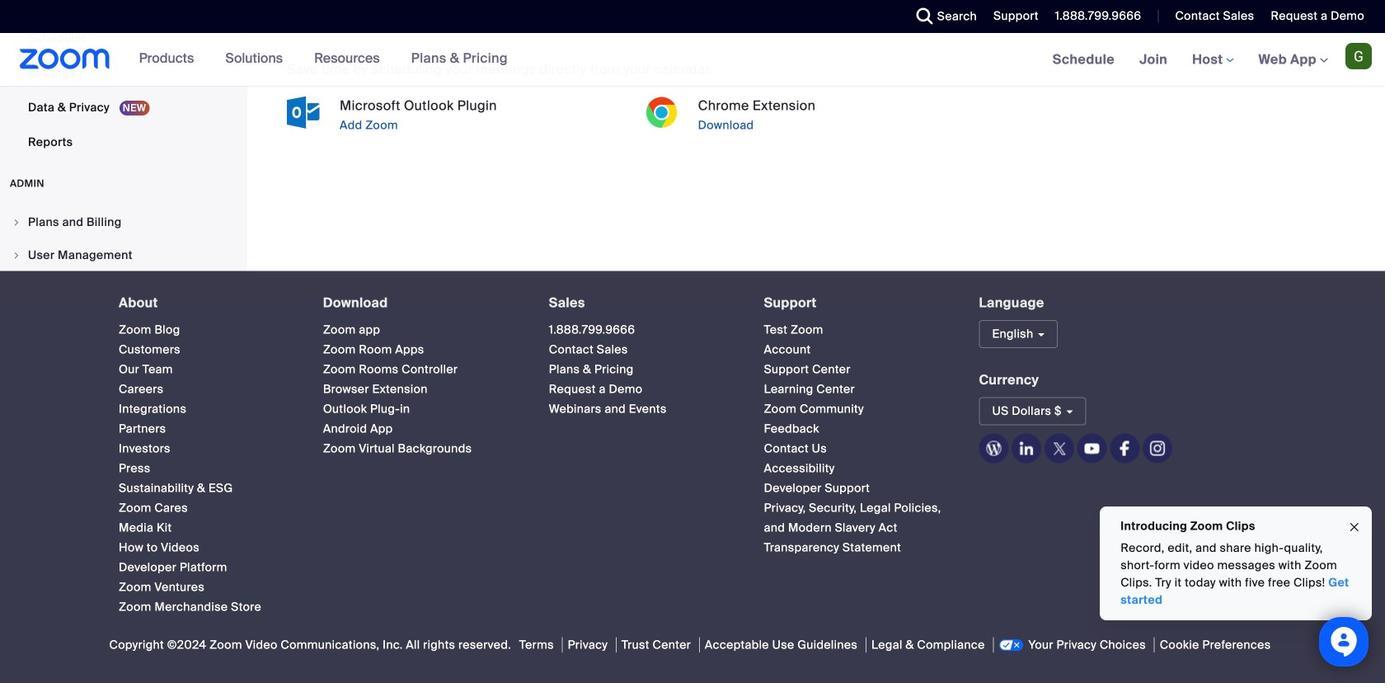 Task type: locate. For each thing, give the bounding box(es) containing it.
zoom logo image
[[20, 49, 110, 69]]

banner
[[0, 33, 1386, 87]]

1 vertical spatial menu item
[[0, 240, 243, 271]]

0 vertical spatial right image
[[12, 217, 21, 227]]

1 vertical spatial right image
[[12, 250, 21, 260]]

0 vertical spatial menu item
[[0, 207, 243, 238]]

menu item
[[0, 207, 243, 238], [0, 240, 243, 271]]

1 heading from the left
[[119, 296, 294, 310]]

personal menu menu
[[0, 0, 243, 160]]

product information navigation
[[127, 33, 520, 86]]

2 heading from the left
[[323, 296, 519, 310]]

right image
[[12, 217, 21, 227], [12, 250, 21, 260]]

admin menu menu
[[0, 207, 243, 438]]

heading
[[119, 296, 294, 310], [323, 296, 519, 310], [549, 296, 735, 310], [764, 296, 950, 310]]



Task type: describe. For each thing, give the bounding box(es) containing it.
1 menu item from the top
[[0, 207, 243, 238]]

2 right image from the top
[[12, 250, 21, 260]]

4 heading from the left
[[764, 296, 950, 310]]

3 heading from the left
[[549, 296, 735, 310]]

meetings navigation
[[1041, 33, 1386, 87]]

profile picture image
[[1346, 43, 1373, 69]]

close image
[[1349, 518, 1362, 537]]

2 menu item from the top
[[0, 240, 243, 271]]

1 right image from the top
[[12, 217, 21, 227]]



Task type: vqa. For each thing, say whether or not it's contained in the screenshot.
your to the middle
no



